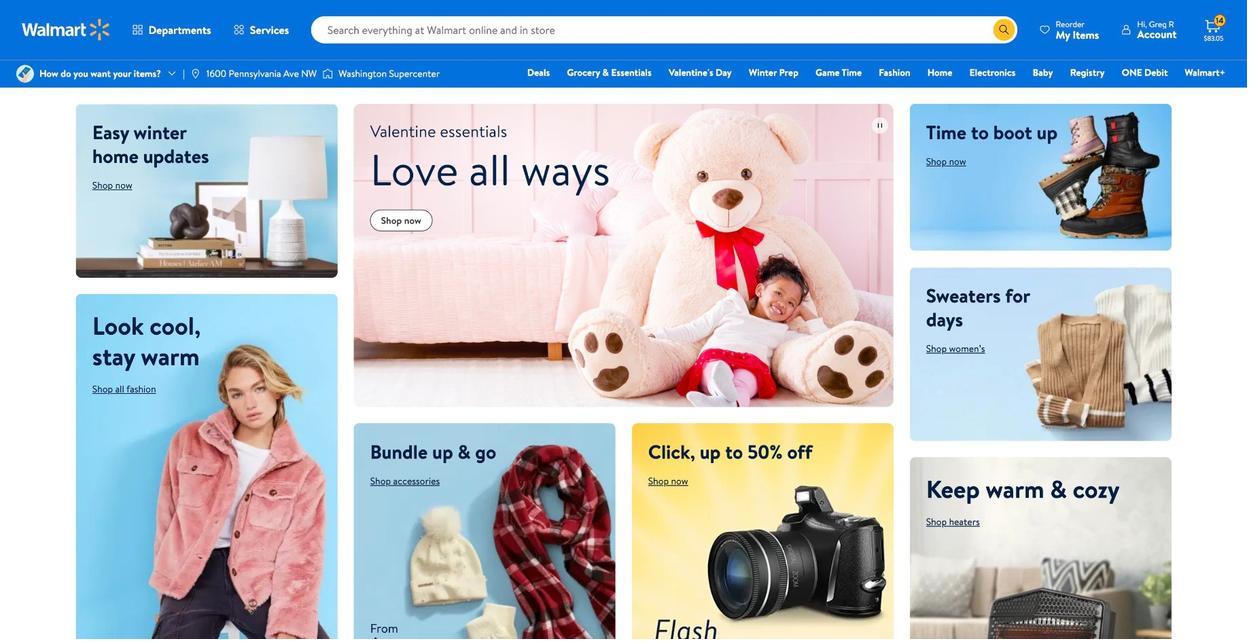 Task type: describe. For each thing, give the bounding box(es) containing it.
1 horizontal spatial  image
[[190, 68, 201, 79]]

Search search field
[[311, 16, 1018, 44]]

0 horizontal spatial  image
[[16, 65, 34, 83]]

walmart image
[[22, 19, 110, 41]]



Task type: vqa. For each thing, say whether or not it's contained in the screenshot.
'Light' at the top right of page
no



Task type: locate. For each thing, give the bounding box(es) containing it.
 image
[[16, 65, 34, 83], [190, 68, 201, 79]]

clear search field text image
[[977, 25, 988, 36]]

search icon image
[[999, 24, 1010, 35]]

 image
[[322, 67, 333, 81]]

from dollar 15 null group
[[354, 620, 420, 640]]

view valentine essentials. love all ways. shop now. image shows a young girl smiling and cuddling with a life-size stuffed teddy bear, pause video image
[[872, 118, 888, 134]]

Walmart Site-Wide search field
[[311, 16, 1018, 44]]



